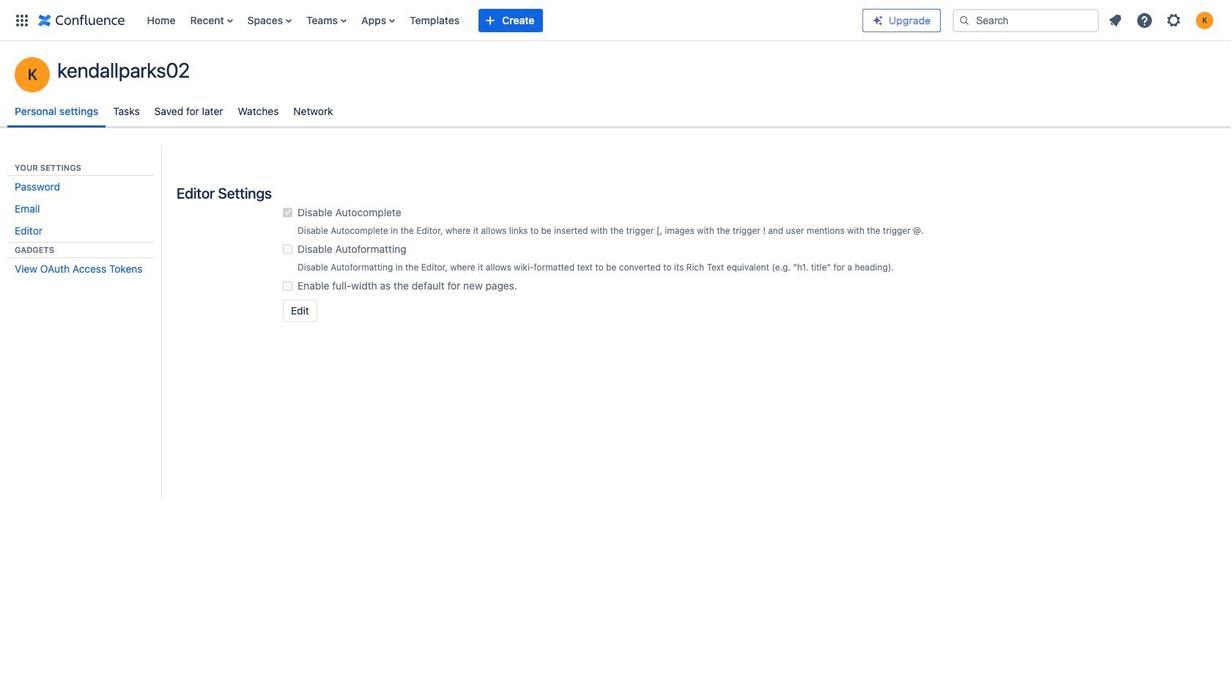 Task type: describe. For each thing, give the bounding box(es) containing it.
settings icon image
[[1166, 11, 1183, 29]]

your profile and preferences image
[[1197, 11, 1214, 29]]

list for premium icon
[[1103, 7, 1223, 33]]

notification icon image
[[1107, 11, 1125, 29]]

user icon: kendallparks02 image
[[15, 57, 50, 92]]

help icon image
[[1136, 11, 1154, 29]]



Task type: vqa. For each thing, say whether or not it's contained in the screenshot.
Collapse sidebar image
no



Task type: locate. For each thing, give the bounding box(es) containing it.
search image
[[959, 14, 971, 26]]

None search field
[[953, 8, 1100, 32]]

1 horizontal spatial list
[[1103, 7, 1223, 33]]

confluence image
[[38, 11, 125, 29], [38, 11, 125, 29]]

Search field
[[953, 8, 1100, 32]]

list for appswitcher icon
[[140, 0, 863, 41]]

banner
[[0, 0, 1232, 41]]

0 horizontal spatial list
[[140, 0, 863, 41]]

appswitcher icon image
[[13, 11, 31, 29]]

None checkbox
[[283, 205, 293, 220]]

global element
[[9, 0, 863, 41]]

premium image
[[872, 14, 884, 26]]

None submit
[[283, 300, 317, 322]]

list
[[140, 0, 863, 41], [1103, 7, 1223, 33]]

None checkbox
[[283, 242, 293, 257], [283, 279, 293, 293], [283, 242, 293, 257], [283, 279, 293, 293]]



